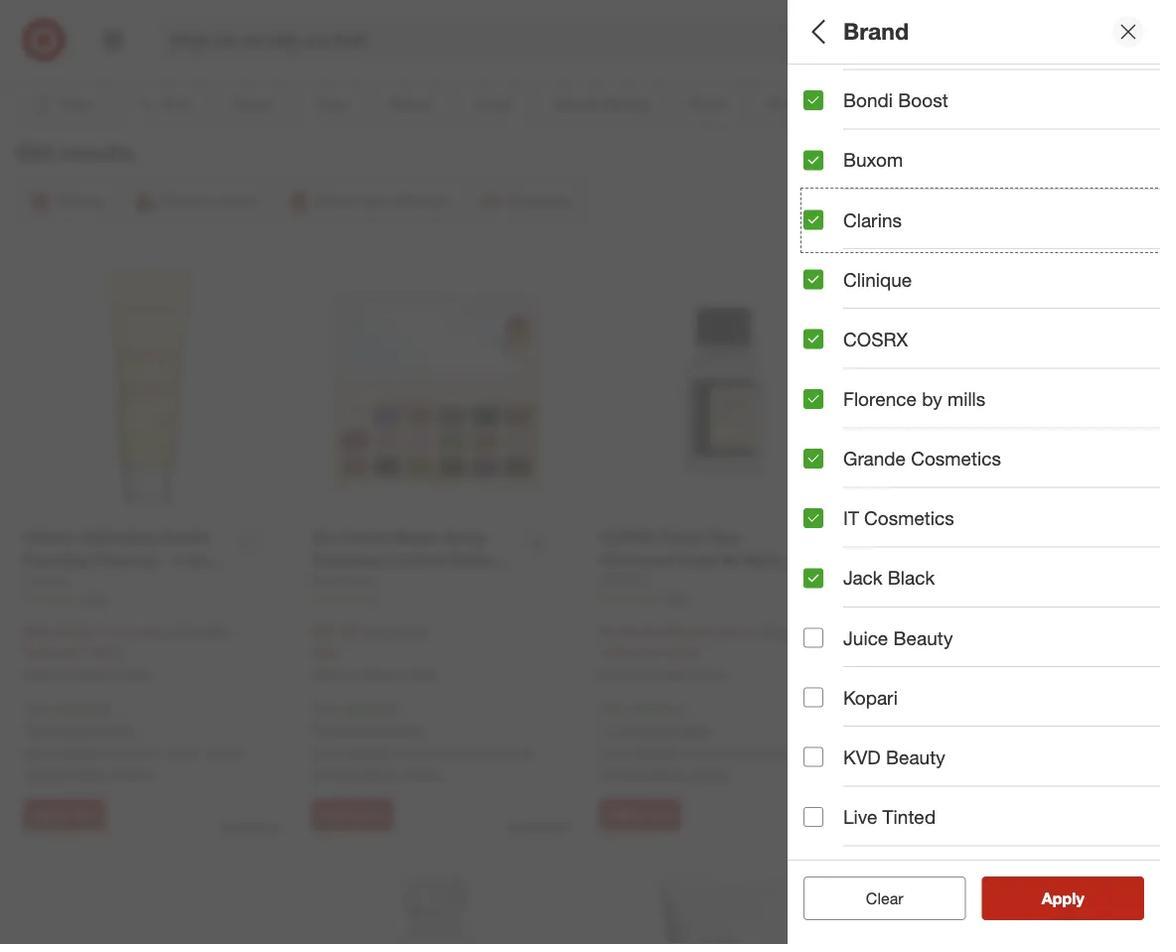 Task type: locate. For each thing, give the bounding box(es) containing it.
today down $8.40
[[953, 645, 988, 663]]

1 online from the left
[[118, 668, 150, 683]]

IT Cosmetics checkbox
[[804, 509, 824, 529]]

2 check from the left
[[311, 765, 352, 783]]

reg inside $27.00 reg $54.00 sale when purchased online
[[363, 624, 383, 641]]

brand inside brand anastasia beverly hills; beautyblender; beekman 1802; b
[[804, 217, 858, 240]]

reg left $8.50
[[761, 624, 781, 641]]

0 horizontal spatial available
[[50, 745, 103, 763]]

1 vertical spatial cosmetics
[[864, 507, 954, 530]]

free shipping * * exclusions apply. not available at austin south lamar check nearby stores
[[23, 701, 246, 783], [311, 701, 534, 783], [600, 701, 822, 783]]

2 online from the left
[[406, 668, 438, 683]]

type up clarins 'checkbox' on the right of page
[[804, 155, 846, 177]]

kvd
[[843, 746, 881, 769]]

brand inside dialog
[[843, 18, 909, 45]]

type
[[804, 155, 846, 177], [848, 850, 890, 873]]

7
[[1127, 20, 1132, 33]]

3 free shipping * * exclusions apply. not available at austin south lamar check nearby stores from the left
[[600, 701, 822, 783]]

available for $24.00
[[50, 745, 103, 763]]

form
[[880, 572, 927, 595]]

( right $24.00
[[75, 624, 79, 641]]

skin type button
[[804, 830, 1160, 899]]

2 horizontal spatial ends
[[919, 645, 949, 663]]

product
[[804, 572, 875, 595]]

2 south from the left
[[454, 745, 491, 763]]

results
[[60, 139, 134, 167], [1054, 889, 1105, 908]]

purchased down $54.00
[[346, 668, 402, 683]]

1 horizontal spatial (
[[642, 624, 646, 641]]

today inside $24.00 ( $5.71 /ounce ) reg $30.00 sale ends today when purchased online
[[89, 644, 124, 662]]

0 horizontal spatial at
[[107, 745, 119, 763]]

grande
[[843, 447, 906, 470]]

available for $27.00
[[338, 745, 392, 763]]

0 horizontal spatial check nearby stores button
[[23, 764, 152, 784]]

2 horizontal spatial purchased
[[634, 668, 691, 683]]

0 horizontal spatial today
[[89, 644, 124, 662]]

ends inside $3.50 - $8.40 sale ends today
[[919, 645, 949, 663]]

0 horizontal spatial south
[[166, 745, 203, 763]]

type up clear all
[[848, 850, 890, 873]]

1 horizontal spatial online
[[406, 668, 438, 683]]

2 purchased from the left
[[346, 668, 402, 683]]

1 horizontal spatial ends
[[631, 644, 661, 662]]

product form
[[804, 572, 927, 595]]

1802;
[[1115, 243, 1150, 260]]

sponsored for $27.00
[[508, 820, 567, 835]]

2 horizontal spatial at
[[684, 745, 695, 763]]

1 free shipping * * exclusions apply. not available at austin south lamar check nearby stores from the left
[[23, 701, 246, 783]]

south
[[166, 745, 203, 763], [454, 745, 491, 763], [742, 745, 779, 763]]

0 horizontal spatial ends
[[54, 644, 85, 662]]

2 nearby from the left
[[355, 765, 398, 783]]

2 horizontal spatial stores
[[690, 765, 728, 783]]

check nearby stores button for $27.00
[[311, 764, 440, 784]]

today inside $5.95 ( $5.89 /fluid ounce ) reg $8.50 sale ends today when purchased online
[[665, 644, 700, 662]]

today down "/fluid"
[[665, 644, 700, 662]]

1 horizontal spatial reg
[[363, 624, 383, 641]]

today
[[89, 644, 124, 662], [665, 644, 700, 662], [953, 645, 988, 663]]

1 horizontal spatial south
[[454, 745, 491, 763]]

$24.00
[[23, 622, 71, 642]]

3 online from the left
[[694, 668, 726, 683]]

0 horizontal spatial lamar
[[206, 745, 246, 763]]

sale down $24.00
[[23, 644, 51, 662]]

free inside 'free shipping * exclusions apply.'
[[888, 702, 915, 719]]

not for $24.00
[[23, 745, 46, 763]]

1 horizontal spatial check
[[311, 765, 352, 783]]

type inside skin type button
[[848, 850, 890, 873]]

1 clear from the left
[[856, 889, 894, 908]]

) down 865 link
[[156, 624, 159, 641]]

lamar for $24.00
[[206, 745, 246, 763]]

clear for clear
[[866, 889, 904, 908]]

sponsored
[[1102, 48, 1160, 63], [220, 820, 279, 835], [508, 820, 567, 835]]

at
[[107, 745, 119, 763], [395, 745, 407, 763], [684, 745, 695, 763]]

brand right all
[[843, 18, 909, 45]]

6
[[373, 593, 380, 608]]

cosmetics down mills
[[911, 447, 1001, 470]]

online down $54.00
[[406, 668, 438, 683]]

2 when from the left
[[311, 668, 342, 683]]

3 at from the left
[[684, 745, 695, 763]]

1 horizontal spatial not
[[311, 745, 334, 763]]

1 horizontal spatial results
[[1054, 889, 1105, 908]]

0 horizontal spatial purchased
[[58, 668, 114, 683]]

1 horizontal spatial when
[[311, 668, 342, 683]]

shipping
[[55, 701, 108, 718], [343, 701, 396, 718], [631, 701, 684, 718], [919, 702, 972, 719]]

clear left all
[[856, 889, 894, 908]]

clear
[[856, 889, 894, 908], [866, 889, 904, 908]]

2 horizontal spatial when
[[600, 668, 630, 683]]

beauty for kvd beauty
[[886, 746, 946, 769]]

1 at from the left
[[107, 745, 119, 763]]

3 reg from the left
[[761, 624, 781, 641]]

color button
[[804, 273, 1160, 343]]

1 vertical spatial results
[[1054, 889, 1105, 908]]

1 austin from the left
[[123, 745, 162, 763]]

health facts button
[[804, 621, 1160, 690]]

2 horizontal spatial available
[[626, 745, 680, 763]]

0 horizontal spatial reg
[[163, 624, 184, 641]]

1 vertical spatial type
[[848, 850, 890, 873]]

results right 584
[[60, 139, 134, 167]]

0 vertical spatial cosmetics
[[911, 447, 1001, 470]]

sale
[[23, 644, 51, 662], [311, 644, 339, 662], [600, 644, 627, 662], [888, 645, 915, 663]]

2 horizontal spatial south
[[742, 745, 779, 763]]

$30.00
[[187, 624, 229, 641]]

1 horizontal spatial nearby
[[355, 765, 398, 783]]

purchased down $5.89
[[634, 668, 691, 683]]

0 horizontal spatial sponsored
[[220, 820, 279, 835]]

brand up anastasia
[[804, 217, 858, 240]]

cosmetics for grande cosmetics
[[911, 447, 1001, 470]]

2 ) from the left
[[753, 624, 757, 641]]

1 stores from the left
[[114, 765, 152, 783]]

$5.95
[[600, 622, 638, 642]]

0 horizontal spatial austin
[[123, 745, 162, 763]]

shipping down health facts "button"
[[919, 702, 972, 719]]

865 link
[[23, 592, 272, 609]]

check
[[23, 765, 64, 783], [311, 765, 352, 783], [600, 765, 640, 783]]

) down 1997 link
[[753, 624, 757, 641]]

sale down $5.95
[[600, 644, 627, 662]]

2 horizontal spatial free shipping * * exclusions apply. not available at austin south lamar check nearby stores
[[600, 701, 822, 783]]

purchased inside $24.00 ( $5.71 /ounce ) reg $30.00 sale ends today when purchased online
[[58, 668, 114, 683]]

1 horizontal spatial available
[[338, 745, 392, 763]]

1 horizontal spatial at
[[395, 745, 407, 763]]

0 horizontal spatial nearby
[[67, 765, 110, 783]]

1 south from the left
[[166, 745, 203, 763]]

reg
[[163, 624, 184, 641], [363, 624, 383, 641], [761, 624, 781, 641]]

2 horizontal spatial today
[[953, 645, 988, 663]]

1 horizontal spatial free shipping * * exclusions apply. not available at austin south lamar check nearby stores
[[311, 701, 534, 783]]

florence
[[843, 388, 917, 411]]

0 vertical spatial beauty
[[894, 627, 953, 650]]

2 horizontal spatial lamar
[[783, 745, 822, 763]]

1 ( from the left
[[75, 624, 79, 641]]

stores for $24.00
[[114, 765, 152, 783]]

color
[[804, 294, 853, 317]]

online down "/fluid"
[[694, 668, 726, 683]]

today down $5.71
[[89, 644, 124, 662]]

juice beauty
[[843, 627, 953, 650]]

sale down $27.00
[[311, 644, 339, 662]]

apply. down $5.95 ( $5.89 /fluid ounce ) reg $8.50 sale ends today when purchased online
[[675, 722, 712, 739]]

1 horizontal spatial stores
[[402, 765, 440, 783]]

results right see
[[1054, 889, 1105, 908]]

2 at from the left
[[395, 745, 407, 763]]

2 horizontal spatial austin
[[699, 745, 738, 763]]

Buxom checkbox
[[804, 150, 824, 170]]

sponsored for $24.00
[[220, 820, 279, 835]]

2 horizontal spatial check nearby stores button
[[600, 764, 728, 784]]

purchased down $5.71
[[58, 668, 114, 683]]

1 horizontal spatial sponsored
[[508, 820, 567, 835]]

1 horizontal spatial austin
[[411, 745, 450, 763]]

1 ) from the left
[[156, 624, 159, 641]]

ends down -
[[919, 645, 949, 663]]

when down $27.00
[[311, 668, 342, 683]]

2 horizontal spatial reg
[[761, 624, 781, 641]]

0 horizontal spatial when
[[23, 668, 54, 683]]

) inside $5.95 ( $5.89 /fluid ounce ) reg $8.50 sale ends today when purchased online
[[753, 624, 757, 641]]

0 horizontal spatial check
[[23, 765, 64, 783]]

live
[[843, 806, 878, 829]]

b
[[1154, 243, 1160, 260]]

results for 584 results
[[60, 139, 134, 167]]

all
[[804, 18, 831, 45]]

sale inside $3.50 - $8.40 sale ends today
[[888, 645, 915, 663]]

2 horizontal spatial nearby
[[644, 765, 686, 783]]

1 vertical spatial beauty
[[886, 746, 946, 769]]

type inside type button
[[804, 155, 846, 177]]

health facts
[[804, 641, 916, 664]]

product form button
[[804, 551, 1160, 621]]

1 horizontal spatial lamar
[[494, 745, 534, 763]]

*
[[108, 701, 113, 718], [396, 701, 401, 718], [684, 701, 689, 718], [23, 722, 28, 739], [311, 722, 316, 739], [600, 722, 604, 739], [888, 723, 893, 740]]

1 nearby from the left
[[67, 765, 110, 783]]

( inside $24.00 ( $5.71 /ounce ) reg $30.00 sale ends today when purchased online
[[75, 624, 79, 641]]

shipping down $27.00 reg $54.00 sale when purchased online
[[343, 701, 396, 718]]

when down $24.00
[[23, 668, 54, 683]]

2 check nearby stores button from the left
[[311, 764, 440, 784]]

when down $5.95
[[600, 668, 630, 683]]

Clinique checkbox
[[804, 270, 824, 290]]

purchased
[[58, 668, 114, 683], [346, 668, 402, 683], [634, 668, 691, 683]]

$3.50
[[888, 623, 926, 643]]

free shipping * * exclusions apply. not available at austin south lamar check nearby stores for $24.00
[[23, 701, 246, 783]]

0 vertical spatial results
[[60, 139, 134, 167]]

1 horizontal spatial type
[[848, 850, 890, 873]]

1 check from the left
[[23, 765, 64, 783]]

3 purchased from the left
[[634, 668, 691, 683]]

apply. down $27.00 reg $54.00 sale when purchased online
[[387, 722, 424, 739]]

clear inside button
[[856, 889, 894, 908]]

clarins
[[843, 208, 902, 231]]

1 when from the left
[[23, 668, 54, 683]]

0 horizontal spatial (
[[75, 624, 79, 641]]

check nearby stores button
[[23, 764, 152, 784], [311, 764, 440, 784], [600, 764, 728, 784]]

reg left $30.00
[[163, 624, 184, 641]]

brand
[[843, 18, 909, 45], [804, 217, 858, 240]]

$5.89
[[646, 624, 680, 641]]

guest
[[804, 363, 857, 386]]

( right $5.95
[[642, 624, 646, 641]]

7 link
[[1097, 18, 1140, 62]]

Bondi Boost checkbox
[[804, 91, 824, 110]]

1 reg from the left
[[163, 624, 184, 641]]

clear inside button
[[866, 889, 904, 908]]

free up kvd beauty
[[888, 702, 915, 719]]

2 horizontal spatial not
[[600, 745, 622, 763]]

health
[[804, 641, 862, 664]]

bondi
[[843, 89, 893, 112]]

beauty
[[894, 627, 953, 650], [886, 746, 946, 769]]

2 lamar from the left
[[494, 745, 534, 763]]

2 stores from the left
[[402, 765, 440, 783]]

live tinted
[[843, 806, 936, 829]]

brand for brand anastasia beverly hills; beautyblender; beekman 1802; b
[[804, 217, 858, 240]]

0 horizontal spatial free shipping * * exclusions apply. not available at austin south lamar check nearby stores
[[23, 701, 246, 783]]

reg inside $24.00 ( $5.71 /ounce ) reg $30.00 sale ends today when purchased online
[[163, 624, 184, 641]]

0 horizontal spatial not
[[23, 745, 46, 763]]

1 horizontal spatial check nearby stores button
[[311, 764, 440, 784]]

lamar
[[206, 745, 246, 763], [494, 745, 534, 763], [783, 745, 822, 763]]

online down /ounce
[[118, 668, 150, 683]]

1 horizontal spatial purchased
[[346, 668, 402, 683]]

exclusions apply. link down $27.00 reg $54.00 sale when purchased online
[[316, 722, 424, 739]]

online
[[118, 668, 150, 683], [406, 668, 438, 683], [694, 668, 726, 683]]

COSRX checkbox
[[804, 330, 824, 349]]

ends inside $5.95 ( $5.89 /fluid ounce ) reg $8.50 sale ends today when purchased online
[[631, 644, 661, 662]]

0 horizontal spatial )
[[156, 624, 159, 641]]

reg down 6 on the bottom left of page
[[363, 624, 383, 641]]

tinted
[[883, 806, 936, 829]]

results inside button
[[1054, 889, 1105, 908]]

2 free shipping * * exclusions apply. not available at austin south lamar check nearby stores from the left
[[311, 701, 534, 783]]

3 when from the left
[[600, 668, 630, 683]]

2 clear from the left
[[866, 889, 904, 908]]

austin
[[123, 745, 162, 763], [411, 745, 450, 763], [699, 745, 738, 763]]

cosmetics
[[911, 447, 1001, 470], [864, 507, 954, 530]]

when inside $24.00 ( $5.71 /ounce ) reg $30.00 sale ends today when purchased online
[[23, 668, 54, 683]]

1 not from the left
[[23, 745, 46, 763]]

1 check nearby stores button from the left
[[23, 764, 152, 784]]

0 horizontal spatial type
[[804, 155, 846, 177]]

see results
[[1021, 889, 1105, 908]]

exclusions apply. link up kvd beauty
[[893, 723, 1000, 740]]

2 horizontal spatial check
[[600, 765, 640, 783]]

not for $27.00
[[311, 745, 334, 763]]

filters
[[837, 18, 899, 45]]

nearby for $24.00
[[67, 765, 110, 783]]

see results button
[[982, 877, 1144, 921]]

apply button
[[982, 877, 1144, 921]]

when inside $27.00 reg $54.00 sale when purchased online
[[311, 668, 342, 683]]

2 ( from the left
[[642, 624, 646, 641]]

2 available from the left
[[338, 745, 392, 763]]

(
[[75, 624, 79, 641], [642, 624, 646, 641]]

sale down $3.50
[[888, 645, 915, 663]]

0 horizontal spatial stores
[[114, 765, 152, 783]]

1 horizontal spatial )
[[753, 624, 757, 641]]

$8.50
[[785, 624, 819, 641]]

2 horizontal spatial online
[[694, 668, 726, 683]]

ends down $5.89
[[631, 644, 661, 662]]

3 available from the left
[[626, 745, 680, 763]]

1 horizontal spatial today
[[665, 644, 700, 662]]

brand dialog
[[788, 0, 1160, 945]]

Live Tinted checkbox
[[804, 807, 824, 827]]

clinique
[[843, 268, 912, 291]]

apply
[[1042, 889, 1085, 908]]

0 horizontal spatial online
[[118, 668, 150, 683]]

1 available from the left
[[50, 745, 103, 763]]

nearby
[[67, 765, 110, 783], [355, 765, 398, 783], [644, 765, 686, 783]]

584
[[16, 139, 54, 167]]

apply. down $24.00 ( $5.71 /ounce ) reg $30.00 sale ends today when purchased online
[[99, 722, 136, 739]]

it
[[843, 507, 859, 530]]

0 vertical spatial brand
[[843, 18, 909, 45]]

jack
[[843, 567, 883, 590]]

2 not from the left
[[311, 745, 334, 763]]

( for $5.95
[[642, 624, 646, 641]]

standard
[[888, 780, 971, 803]]

cosmetics right it
[[864, 507, 954, 530]]

1 lamar from the left
[[206, 745, 246, 763]]

apply. up "wellness standard" button
[[963, 723, 1000, 740]]

boost
[[898, 89, 948, 112]]

free down $24.00
[[23, 701, 51, 718]]

1997 link
[[600, 592, 848, 609]]

free down $5.95
[[600, 701, 627, 718]]

lamar for $27.00
[[494, 745, 534, 763]]

1 purchased from the left
[[58, 668, 114, 683]]

free down $27.00 reg $54.00 sale when purchased online
[[311, 701, 339, 718]]

south for $24.00
[[166, 745, 203, 763]]

0 vertical spatial type
[[804, 155, 846, 177]]

skin
[[804, 850, 842, 873]]

2 reg from the left
[[363, 624, 383, 641]]

clear down the skin type
[[866, 889, 904, 908]]

0 horizontal spatial results
[[60, 139, 134, 167]]

( inside $5.95 ( $5.89 /fluid ounce ) reg $8.50 sale ends today when purchased online
[[642, 624, 646, 641]]

2 austin from the left
[[411, 745, 450, 763]]

1 vertical spatial brand
[[804, 217, 858, 240]]

ends down $24.00
[[54, 644, 85, 662]]

south for $27.00
[[454, 745, 491, 763]]

cosmetics for it cosmetics
[[864, 507, 954, 530]]

clear all
[[856, 889, 914, 908]]



Task type: describe. For each thing, give the bounding box(es) containing it.
all
[[898, 889, 914, 908]]

all filters dialog
[[788, 0, 1160, 945]]

austin for $27.00
[[411, 745, 450, 763]]

free shipping * exclusions apply.
[[888, 702, 1000, 740]]

buxom
[[843, 149, 903, 172]]

$27.00 reg $54.00 sale when purchased online
[[311, 622, 438, 683]]

deals
[[804, 85, 854, 108]]

3 austin from the left
[[699, 745, 738, 763]]

mills
[[948, 388, 986, 411]]

3 check nearby stores button from the left
[[600, 764, 728, 784]]

purchased inside $27.00 reg $54.00 sale when purchased online
[[346, 668, 402, 683]]

bondi boost
[[843, 89, 948, 112]]

sale inside $27.00 reg $54.00 sale when purchased online
[[311, 644, 339, 662]]

cosrx
[[843, 328, 908, 351]]

* inside 'free shipping * exclusions apply.'
[[888, 723, 893, 740]]

apply. for exclusions apply. "link" below $5.95 ( $5.89 /fluid ounce ) reg $8.50 sale ends today when purchased online
[[675, 722, 712, 739]]

9227 link
[[888, 593, 1137, 610]]

online inside $5.95 ( $5.89 /fluid ounce ) reg $8.50 sale ends today when purchased online
[[694, 668, 726, 683]]

beekman
[[1053, 243, 1112, 260]]

check for $24.00
[[23, 765, 64, 783]]

it cosmetics
[[843, 507, 954, 530]]

by
[[922, 388, 942, 411]]

$5.95 ( $5.89 /fluid ounce ) reg $8.50 sale ends today when purchased online
[[600, 622, 819, 683]]

anastasia
[[804, 243, 864, 260]]

shade range
[[804, 502, 923, 525]]

$8.40
[[941, 623, 980, 643]]

sale inside $24.00 ( $5.71 /ounce ) reg $30.00 sale ends today when purchased online
[[23, 644, 51, 662]]

at for $24.00
[[107, 745, 119, 763]]

range
[[865, 502, 923, 525]]

when inside $5.95 ( $5.89 /fluid ounce ) reg $8.50 sale ends today when purchased online
[[600, 668, 630, 683]]

guest rating
[[804, 363, 921, 386]]

$54.00
[[387, 624, 429, 641]]

reg inside $5.95 ( $5.89 /fluid ounce ) reg $8.50 sale ends today when purchased online
[[761, 624, 781, 641]]

clear button
[[804, 877, 966, 921]]

juice
[[843, 627, 888, 650]]

$27.00
[[311, 622, 359, 642]]

9227
[[949, 594, 976, 609]]

/ounce
[[113, 624, 156, 641]]

guest rating button
[[804, 343, 1160, 412]]

1997
[[661, 593, 688, 608]]

shipping inside 'free shipping * exclusions apply.'
[[919, 702, 972, 719]]

purchased inside $5.95 ( $5.89 /fluid ounce ) reg $8.50 sale ends today when purchased online
[[634, 668, 691, 683]]

results for see results
[[1054, 889, 1105, 908]]

-
[[931, 623, 937, 643]]

beauty for juice beauty
[[894, 627, 953, 650]]

What can we help you find? suggestions appear below search field
[[159, 18, 909, 62]]

beverly
[[868, 243, 914, 260]]

clear all button
[[804, 877, 966, 921]]

grande cosmetics
[[843, 447, 1001, 470]]

wellness standard
[[804, 780, 971, 803]]

apply. inside 'free shipping * exclusions apply.'
[[963, 723, 1000, 740]]

wellness
[[804, 780, 883, 803]]

3 lamar from the left
[[783, 745, 822, 763]]

584 results
[[16, 139, 134, 167]]

deals button
[[804, 65, 1160, 134]]

Grande Cosmetics checkbox
[[804, 449, 824, 469]]

check for $27.00
[[311, 765, 352, 783]]

/fluid
[[680, 624, 711, 641]]

) inside $24.00 ( $5.71 /ounce ) reg $30.00 sale ends today when purchased online
[[156, 624, 159, 641]]

shipping down $24.00 ( $5.71 /ounce ) reg $30.00 sale ends today when purchased online
[[55, 701, 108, 718]]

shade range button
[[804, 482, 1160, 551]]

jack black
[[843, 567, 935, 590]]

search button
[[895, 18, 943, 66]]

nearby for $27.00
[[355, 765, 398, 783]]

3 nearby from the left
[[644, 765, 686, 783]]

search
[[895, 32, 943, 51]]

advertisement region
[[0, 0, 1160, 47]]

see
[[1021, 889, 1050, 908]]

austin for $24.00
[[123, 745, 162, 763]]

facts
[[867, 641, 916, 664]]

clear for clear all
[[856, 889, 894, 908]]

free shipping * * exclusions apply. not available at austin south lamar check nearby stores for $27.00
[[311, 701, 534, 783]]

865
[[85, 593, 105, 608]]

all filters
[[804, 18, 899, 45]]

online inside $24.00 ( $5.71 /ounce ) reg $30.00 sale ends today when purchased online
[[118, 668, 150, 683]]

exclusions inside 'free shipping * exclusions apply.'
[[893, 723, 959, 740]]

benefit
[[804, 711, 868, 734]]

exclusions apply. link down $24.00 ( $5.71 /ounce ) reg $30.00 sale ends today when purchased online
[[28, 722, 136, 739]]

( for $24.00
[[75, 624, 79, 641]]

brand for brand
[[843, 18, 909, 45]]

price button
[[804, 412, 1160, 482]]

$24.00 ( $5.71 /ounce ) reg $30.00 sale ends today when purchased online
[[23, 622, 229, 683]]

florence by mills
[[843, 388, 986, 411]]

3 stores from the left
[[690, 765, 728, 783]]

benefit button
[[804, 690, 1160, 760]]

3 check from the left
[[600, 765, 640, 783]]

3 not from the left
[[600, 745, 622, 763]]

ends inside $24.00 ( $5.71 /ounce ) reg $30.00 sale ends today when purchased online
[[54, 644, 85, 662]]

rating
[[862, 363, 921, 386]]

apply. for exclusions apply. "link" under $27.00 reg $54.00 sale when purchased online
[[387, 722, 424, 739]]

Florence by mills checkbox
[[804, 389, 824, 409]]

Clarins checkbox
[[804, 210, 824, 230]]

brand anastasia beverly hills; beautyblender; beekman 1802; b
[[804, 217, 1160, 260]]

2 horizontal spatial sponsored
[[1102, 48, 1160, 63]]

KVD Beauty checkbox
[[804, 748, 824, 768]]

check nearby stores button for $24.00
[[23, 764, 152, 784]]

beautyblender;
[[952, 243, 1049, 260]]

skin type
[[804, 850, 890, 873]]

kopari
[[843, 686, 898, 709]]

exclusions apply. link down $5.95 ( $5.89 /fluid ounce ) reg $8.50 sale ends today when purchased online
[[604, 722, 712, 739]]

kvd beauty
[[843, 746, 946, 769]]

ounce
[[715, 624, 753, 641]]

today inside $3.50 - $8.40 sale ends today
[[953, 645, 988, 663]]

at for $27.00
[[395, 745, 407, 763]]

6 link
[[311, 592, 560, 609]]

apply. for exclusions apply. "link" underneath $24.00 ( $5.71 /ounce ) reg $30.00 sale ends today when purchased online
[[99, 722, 136, 739]]

$5.71
[[79, 624, 113, 641]]

Juice Beauty checkbox
[[804, 628, 824, 648]]

online inside $27.00 reg $54.00 sale when purchased online
[[406, 668, 438, 683]]

hills;
[[918, 243, 948, 260]]

sale inside $5.95 ( $5.89 /fluid ounce ) reg $8.50 sale ends today when purchased online
[[600, 644, 627, 662]]

wellness standard button
[[804, 760, 1160, 830]]

price
[[804, 433, 850, 456]]

black
[[888, 567, 935, 590]]

Jack Black checkbox
[[804, 569, 824, 588]]

shipping down $5.95 ( $5.89 /fluid ounce ) reg $8.50 sale ends today when purchased online
[[631, 701, 684, 718]]

$3.50 - $8.40 sale ends today
[[888, 623, 988, 663]]

Kopari checkbox
[[804, 688, 824, 708]]

stores for $27.00
[[402, 765, 440, 783]]

3 south from the left
[[742, 745, 779, 763]]

shade
[[804, 502, 860, 525]]



Task type: vqa. For each thing, say whether or not it's contained in the screenshot.
'stores'
yes



